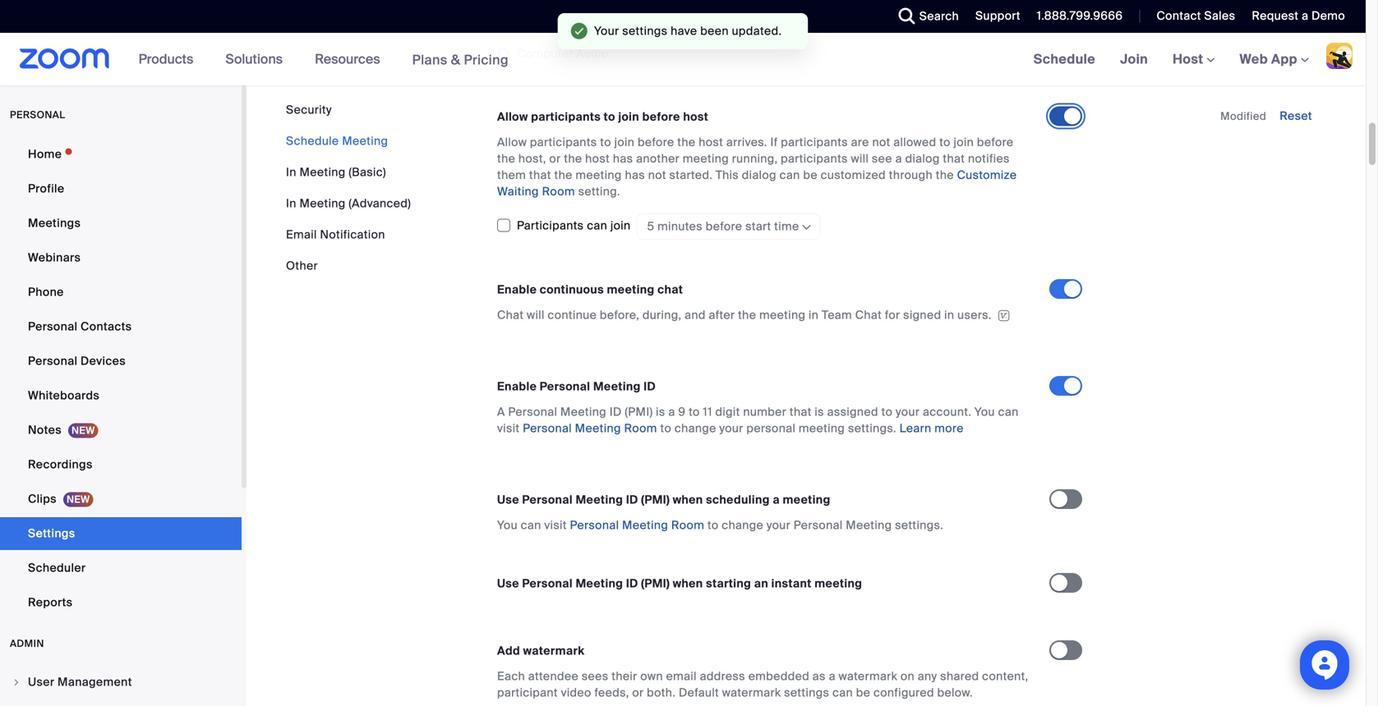 Task type: describe. For each thing, give the bounding box(es) containing it.
an
[[754, 576, 769, 592]]

instant
[[772, 576, 812, 592]]

if
[[771, 135, 778, 150]]

enable personal meeting id
[[497, 379, 656, 394]]

5 minutes before start time
[[647, 219, 799, 234]]

profile link
[[0, 173, 242, 205]]

personal contacts
[[28, 319, 132, 335]]

participants
[[517, 218, 584, 233]]

reports
[[28, 595, 73, 611]]

in for in meeting (basic)
[[286, 165, 297, 180]]

users.
[[958, 308, 992, 323]]

see
[[872, 151, 893, 166]]

meeting up setting.
[[576, 168, 622, 183]]

personal
[[10, 108, 65, 121]]

and
[[685, 308, 706, 323]]

in meeting (advanced)
[[286, 196, 411, 211]]

meetings navigation
[[1021, 33, 1366, 87]]

support
[[976, 8, 1021, 23]]

personal meeting room link for personal
[[570, 518, 705, 533]]

customize waiting room link
[[497, 168, 1017, 199]]

notes
[[28, 423, 62, 438]]

to right allowed
[[940, 135, 951, 150]]

0 vertical spatial change
[[675, 421, 716, 436]]

will inside chat will continue before, during, and after the meeting in team chat for signed in users. application
[[527, 308, 545, 323]]

request a demo
[[1252, 8, 1346, 23]]

reports link
[[0, 587, 242, 620]]

to right assigned
[[882, 405, 893, 420]]

(basic)
[[349, 165, 386, 180]]

management
[[58, 675, 132, 690]]

during,
[[643, 308, 682, 323]]

2 horizontal spatial watermark
[[839, 669, 898, 685]]

use for use personal meeting id (pmi) when scheduling a meeting
[[497, 493, 519, 508]]

enable for enable continuous meeting chat
[[497, 282, 537, 297]]

webinars
[[28, 250, 81, 265]]

(pmi) for a
[[625, 405, 653, 420]]

scheduling
[[706, 493, 770, 508]]

enable for enable personal meeting id
[[497, 379, 537, 394]]

resources
[[315, 51, 380, 68]]

allow participants to join before the host arrives. if participants are not allowed to join before the host, or the host has another meeting running, participants will see a dialog that notifies them that the meeting has not started. this dialog can be customized through the
[[497, 135, 1014, 183]]

meeting right the instant
[[815, 576, 862, 592]]

schedule link
[[1021, 33, 1108, 85]]

1 vertical spatial change
[[722, 518, 764, 533]]

be inside allow participants to join before the host arrives. if participants are not allowed to join before the host, or the host has another meeting running, participants will see a dialog that notifies them that the meeting has not started. this dialog can be customized through the
[[803, 168, 818, 183]]

products
[[139, 51, 193, 68]]

0 vertical spatial watermark
[[523, 644, 585, 659]]

right image
[[12, 678, 21, 688]]

2 chat from the left
[[855, 308, 882, 323]]

personal devices
[[28, 354, 126, 369]]

can for you can visit personal meeting room to change your personal meeting settings.
[[521, 518, 541, 533]]

a right scheduling
[[773, 493, 780, 508]]

their
[[612, 669, 637, 685]]

pricing
[[464, 51, 509, 68]]

in for in meeting (advanced)
[[286, 196, 297, 211]]

web
[[1240, 51, 1268, 68]]

in meeting (basic)
[[286, 165, 386, 180]]

phone
[[28, 285, 64, 300]]

1 vertical spatial has
[[625, 168, 645, 183]]

personal
[[747, 421, 796, 436]]

1 is from the left
[[656, 405, 665, 420]]

settings inside each attendee sees their own email address embedded as a watermark on any shared content, participant video feeds, or both. default watermark settings can be configured below.
[[784, 686, 830, 701]]

started.
[[669, 168, 713, 183]]

products button
[[139, 33, 201, 85]]

signed
[[903, 308, 941, 323]]

join left 5 on the left top of page
[[611, 218, 631, 233]]

contact
[[1157, 8, 1201, 23]]

email notification link
[[286, 227, 385, 242]]

host button
[[1173, 51, 1215, 68]]

scheduler
[[28, 561, 86, 576]]

1 vertical spatial settings.
[[895, 518, 944, 533]]

your
[[594, 23, 619, 39]]

use personal meeting id (pmi) when scheduling a meeting
[[497, 493, 831, 508]]

on
[[901, 669, 915, 685]]

search button
[[887, 0, 963, 33]]

chat will continue before, during, and after the meeting in team chat for signed in users. application
[[497, 307, 1035, 324]]

the right through
[[936, 168, 954, 183]]

schedule meeting link
[[286, 134, 388, 149]]

time
[[774, 219, 799, 234]]

meetings link
[[0, 207, 242, 240]]

chat will continue before, during, and after the meeting in team chat for signed in users.
[[497, 308, 992, 323]]

host,
[[519, 151, 546, 166]]

1 horizontal spatial dialog
[[905, 151, 940, 166]]

been
[[700, 23, 729, 39]]

solutions
[[226, 51, 283, 68]]

shared
[[940, 669, 979, 685]]

5 minutes before start time button
[[647, 214, 799, 239]]

notes link
[[0, 414, 242, 447]]

1.888.799.9666 button up schedule link
[[1037, 8, 1123, 23]]

will inside allow participants to join before the host arrives. if participants are not allowed to join before the host, or the host has another meeting running, participants will see a dialog that notifies them that the meeting has not started. this dialog can be customized through the
[[851, 151, 869, 166]]

1.888.799.9666
[[1037, 8, 1123, 23]]

starting
[[706, 576, 751, 592]]

contacts
[[81, 319, 132, 335]]

you can visit personal meeting room to change your personal meeting settings.
[[497, 518, 944, 533]]

clips
[[28, 492, 57, 507]]

personal menu menu
[[0, 138, 242, 621]]

sales
[[1205, 8, 1236, 23]]

0 vertical spatial that
[[943, 151, 965, 166]]

id for starting
[[626, 576, 638, 592]]

support version for enable continuous meeting chat image
[[996, 310, 1012, 322]]

2 horizontal spatial room
[[671, 518, 705, 533]]

visit for you can visit personal meeting room to change your personal meeting settings.
[[544, 518, 567, 533]]

computer
[[517, 46, 573, 61]]

id for scheduling
[[626, 493, 638, 508]]

visit for you can visit
[[497, 421, 520, 436]]

devices
[[81, 354, 126, 369]]

in meeting (advanced) link
[[286, 196, 411, 211]]

own
[[640, 669, 663, 685]]

recordings link
[[0, 449, 242, 482]]

each
[[497, 669, 525, 685]]

allowed
[[894, 135, 937, 150]]

schedule for schedule meeting
[[286, 134, 339, 149]]

(pmi) for starting
[[641, 576, 670, 592]]

user management
[[28, 675, 132, 690]]

enable continuous meeting chat
[[497, 282, 683, 297]]

allow for allow participants to join before the host arrives. if participants are not allowed to join before the host, or the host has another meeting running, participants will see a dialog that notifies them that the meeting has not started. this dialog can be customized through the
[[497, 135, 527, 150]]

0 vertical spatial host
[[683, 109, 709, 125]]

customize waiting room
[[497, 168, 1017, 199]]

0 vertical spatial your
[[896, 405, 920, 420]]

the up another
[[678, 135, 696, 150]]

1 in from the left
[[809, 308, 819, 323]]

menu bar containing security
[[286, 102, 411, 275]]

product information navigation
[[126, 33, 521, 87]]

1 horizontal spatial that
[[790, 405, 812, 420]]

id for a
[[610, 405, 622, 420]]

reset
[[1280, 109, 1313, 124]]

use for use personal meeting id (pmi) when starting an instant meeting
[[497, 576, 519, 592]]

to down scheduling
[[708, 518, 719, 533]]

embedded
[[749, 669, 810, 685]]

allow for allow participants to join before host
[[497, 109, 528, 125]]

personal meeting room to change your personal meeting settings.
[[523, 421, 897, 436]]

schedule for schedule
[[1034, 51, 1096, 68]]

can inside allow participants to join before the host arrives. if participants are not allowed to join before the host, or the host has another meeting running, participants will see a dialog that notifies them that the meeting has not started. this dialog can be customized through the
[[780, 168, 800, 183]]

whiteboards
[[28, 388, 100, 404]]

can for you can visit
[[998, 405, 1019, 420]]

personal meeting room link for to
[[523, 421, 657, 436]]

email
[[666, 669, 697, 685]]

reset button
[[1280, 109, 1313, 124]]

app
[[1272, 51, 1298, 68]]

settings link
[[0, 518, 242, 551]]



Task type: locate. For each thing, give the bounding box(es) containing it.
or for both.
[[632, 686, 644, 701]]

after
[[709, 308, 735, 323]]

learn more link
[[900, 421, 964, 436]]

dialog down running,
[[742, 168, 777, 183]]

account.
[[923, 405, 972, 420]]

a left demo
[[1302, 8, 1309, 23]]

plans
[[412, 51, 448, 68]]

them
[[497, 168, 526, 183]]

0 horizontal spatial will
[[527, 308, 545, 323]]

(pmi) for scheduling
[[641, 493, 670, 508]]

through
[[889, 168, 933, 183]]

1 horizontal spatial is
[[815, 405, 824, 420]]

chat left continue
[[497, 308, 524, 323]]

&
[[451, 51, 461, 68]]

enable up a
[[497, 379, 537, 394]]

will down are
[[851, 151, 869, 166]]

that up personal
[[790, 405, 812, 420]]

host
[[683, 109, 709, 125], [699, 135, 723, 150], [585, 151, 610, 166]]

2 horizontal spatial that
[[943, 151, 965, 166]]

1 vertical spatial or
[[632, 686, 644, 701]]

0 vertical spatial room
[[542, 184, 575, 199]]

email
[[286, 227, 317, 242]]

in left 'users.'
[[945, 308, 955, 323]]

2 in from the top
[[286, 196, 297, 211]]

0 vertical spatial you
[[975, 405, 995, 420]]

1 horizontal spatial you
[[975, 405, 995, 420]]

2 horizontal spatial your
[[896, 405, 920, 420]]

or down their
[[632, 686, 644, 701]]

can inside you can visit
[[998, 405, 1019, 420]]

when left the 'starting'
[[673, 576, 703, 592]]

contact sales
[[1157, 8, 1236, 23]]

2 enable from the top
[[497, 379, 537, 394]]

or right host,
[[549, 151, 561, 166]]

computer audio
[[517, 46, 609, 61]]

minutes
[[658, 219, 703, 234]]

in
[[286, 165, 297, 180], [286, 196, 297, 211]]

be left configured
[[856, 686, 871, 701]]

2 is from the left
[[815, 405, 824, 420]]

schedule down security
[[286, 134, 339, 149]]

(pmi)
[[625, 405, 653, 420], [641, 493, 670, 508], [641, 576, 670, 592]]

0 vertical spatial schedule
[[1034, 51, 1096, 68]]

0 vertical spatial personal meeting room link
[[523, 421, 657, 436]]

success image
[[571, 23, 588, 39]]

learn more
[[900, 421, 964, 436]]

2 vertical spatial room
[[671, 518, 705, 533]]

enable left continuous
[[497, 282, 537, 297]]

banner containing products
[[0, 33, 1366, 87]]

more
[[935, 421, 964, 436]]

user
[[28, 675, 55, 690]]

has left another
[[613, 151, 633, 166]]

plans & pricing link
[[412, 51, 509, 68], [412, 51, 509, 68]]

request
[[1252, 8, 1299, 23]]

the right host,
[[564, 151, 582, 166]]

digit
[[716, 405, 740, 420]]

when for scheduling
[[673, 493, 703, 508]]

when
[[673, 493, 703, 508], [673, 576, 703, 592]]

another
[[636, 151, 680, 166]]

watermark up configured
[[839, 669, 898, 685]]

personal inside personal devices link
[[28, 354, 78, 369]]

assigned
[[827, 405, 879, 420]]

arrives.
[[726, 135, 767, 150]]

user management menu item
[[0, 667, 242, 699]]

1 in from the top
[[286, 165, 297, 180]]

1 horizontal spatial settings
[[784, 686, 830, 701]]

you inside you can visit
[[975, 405, 995, 420]]

or inside each attendee sees their own email address embedded as a watermark on any shared content, participant video feeds, or both. default watermark settings can be configured below.
[[632, 686, 644, 701]]

meeting right scheduling
[[783, 493, 831, 508]]

your down digit
[[720, 421, 744, 436]]

0 vertical spatial be
[[803, 168, 818, 183]]

personal meeting room link down enable personal meeting id at the bottom
[[523, 421, 657, 436]]

1 chat from the left
[[497, 308, 524, 323]]

solutions button
[[226, 33, 290, 85]]

meeting up "before,"
[[607, 282, 655, 297]]

meeting down assigned
[[799, 421, 845, 436]]

before,
[[600, 308, 640, 323]]

0 horizontal spatial is
[[656, 405, 665, 420]]

0 vertical spatial settings
[[622, 23, 668, 39]]

have
[[671, 23, 697, 39]]

1 vertical spatial that
[[529, 168, 551, 183]]

has down another
[[625, 168, 645, 183]]

a right see
[[896, 151, 902, 166]]

1 vertical spatial personal meeting room link
[[570, 518, 705, 533]]

0 vertical spatial use
[[497, 493, 519, 508]]

before inside dropdown button
[[706, 219, 742, 234]]

0 vertical spatial dialog
[[905, 151, 940, 166]]

or for the
[[549, 151, 561, 166]]

1 vertical spatial allow
[[497, 135, 527, 150]]

recordings
[[28, 457, 93, 473]]

is left the 9
[[656, 405, 665, 420]]

2 allow from the top
[[497, 135, 527, 150]]

0 horizontal spatial room
[[542, 184, 575, 199]]

(pmi) left the 9
[[625, 405, 653, 420]]

your down scheduling
[[767, 518, 791, 533]]

meeting up started.
[[683, 151, 729, 166]]

0 horizontal spatial not
[[648, 168, 666, 183]]

settings down as
[[784, 686, 830, 701]]

audio
[[576, 46, 609, 61]]

use personal meeting id (pmi) when starting an instant meeting
[[497, 576, 862, 592]]

profile picture image
[[1327, 43, 1353, 69]]

personal meeting room link
[[523, 421, 657, 436], [570, 518, 705, 533]]

watermark down embedded
[[722, 686, 781, 701]]

1 vertical spatial will
[[527, 308, 545, 323]]

1 allow from the top
[[497, 109, 528, 125]]

2 vertical spatial host
[[585, 151, 610, 166]]

continuous
[[540, 282, 604, 297]]

a inside each attendee sees their own email address embedded as a watermark on any shared content, participant video feeds, or both. default watermark settings can be configured below.
[[829, 669, 836, 685]]

0 vertical spatial in
[[286, 165, 297, 180]]

join
[[1120, 51, 1148, 68]]

0 vertical spatial when
[[673, 493, 703, 508]]

0 vertical spatial settings.
[[848, 421, 897, 436]]

0 horizontal spatial your
[[720, 421, 744, 436]]

modified
[[1221, 109, 1267, 123]]

to right the 9
[[689, 405, 700, 420]]

enable
[[497, 282, 537, 297], [497, 379, 537, 394]]

1 vertical spatial host
[[699, 135, 723, 150]]

in up email at the left of page
[[286, 196, 297, 211]]

0 vertical spatial will
[[851, 151, 869, 166]]

in left team
[[809, 308, 819, 323]]

change down scheduling
[[722, 518, 764, 533]]

security
[[286, 102, 332, 118]]

room for waiting
[[542, 184, 575, 199]]

visit inside you can visit
[[497, 421, 520, 436]]

join up another
[[618, 109, 639, 125]]

to down audio
[[604, 109, 615, 125]]

1 vertical spatial visit
[[544, 518, 567, 533]]

0 vertical spatial or
[[549, 151, 561, 166]]

1.888.799.9666 button up join on the right of page
[[1025, 0, 1127, 33]]

0 vertical spatial has
[[613, 151, 633, 166]]

1 vertical spatial be
[[856, 686, 871, 701]]

resources button
[[315, 33, 388, 85]]

the inside application
[[738, 308, 756, 323]]

chat
[[658, 282, 683, 297]]

0 vertical spatial (pmi)
[[625, 405, 653, 420]]

that
[[943, 151, 965, 166], [529, 168, 551, 183], [790, 405, 812, 420]]

0 horizontal spatial in
[[809, 308, 819, 323]]

settings
[[622, 23, 668, 39], [784, 686, 830, 701]]

schedule down 1.888.799.9666
[[1034, 51, 1096, 68]]

you for you can visit personal meeting room to change your personal meeting settings.
[[497, 518, 518, 533]]

1 vertical spatial settings
[[784, 686, 830, 701]]

can inside each attendee sees their own email address embedded as a watermark on any shared content, participant video feeds, or both. default watermark settings can be configured below.
[[833, 686, 853, 701]]

1 horizontal spatial visit
[[544, 518, 567, 533]]

meeting inside application
[[759, 308, 806, 323]]

running,
[[732, 151, 778, 166]]

1 vertical spatial enable
[[497, 379, 537, 394]]

setting.
[[575, 184, 620, 199]]

0 horizontal spatial dialog
[[742, 168, 777, 183]]

0 horizontal spatial or
[[549, 151, 561, 166]]

dialog down allowed
[[905, 151, 940, 166]]

change down 11
[[675, 421, 716, 436]]

0 vertical spatial allow
[[497, 109, 528, 125]]

host left arrives.
[[699, 135, 723, 150]]

admin
[[10, 638, 44, 651]]

notifies
[[968, 151, 1010, 166]]

1 horizontal spatial not
[[872, 135, 891, 150]]

to down allow participants to join before host
[[600, 135, 611, 150]]

0 vertical spatial enable
[[497, 282, 537, 297]]

be inside each attendee sees their own email address embedded as a watermark on any shared content, participant video feeds, or both. default watermark settings can be configured below.
[[856, 686, 871, 701]]

0 horizontal spatial settings
[[622, 23, 668, 39]]

room up use personal meeting id (pmi) when scheduling a meeting
[[624, 421, 657, 436]]

2 when from the top
[[673, 576, 703, 592]]

personal meeting room link down use personal meeting id (pmi) when scheduling a meeting
[[570, 518, 705, 533]]

be left customized
[[803, 168, 818, 183]]

1 vertical spatial in
[[286, 196, 297, 211]]

allow
[[497, 109, 528, 125], [497, 135, 527, 150]]

zoom logo image
[[20, 48, 110, 69]]

a inside allow participants to join before the host arrives. if participants are not allowed to join before the host, or the host has another meeting running, participants will see a dialog that notifies them that the meeting has not started. this dialog can be customized through the
[[896, 151, 902, 166]]

or inside allow participants to join before the host arrives. if participants are not allowed to join before the host, or the host has another meeting running, participants will see a dialog that notifies them that the meeting has not started. this dialog can be customized through the
[[549, 151, 561, 166]]

2 in from the left
[[945, 308, 955, 323]]

has
[[613, 151, 633, 166], [625, 168, 645, 183]]

1 vertical spatial schedule
[[286, 134, 339, 149]]

in down schedule meeting "link"
[[286, 165, 297, 180]]

0 vertical spatial not
[[872, 135, 891, 150]]

not up see
[[872, 135, 891, 150]]

notification
[[320, 227, 385, 242]]

1 horizontal spatial be
[[856, 686, 871, 701]]

join link
[[1108, 33, 1161, 85]]

address
[[700, 669, 745, 685]]

meeting
[[683, 151, 729, 166], [576, 168, 622, 183], [607, 282, 655, 297], [759, 308, 806, 323], [799, 421, 845, 436], [783, 493, 831, 508], [815, 576, 862, 592]]

learn
[[900, 421, 932, 436]]

5
[[647, 219, 655, 234]]

1 use from the top
[[497, 493, 519, 508]]

settings.
[[848, 421, 897, 436], [895, 518, 944, 533]]

1 vertical spatial not
[[648, 168, 666, 183]]

1 enable from the top
[[497, 282, 537, 297]]

0 horizontal spatial change
[[675, 421, 716, 436]]

0 horizontal spatial be
[[803, 168, 818, 183]]

personal inside personal contacts 'link'
[[28, 319, 78, 335]]

host up setting.
[[585, 151, 610, 166]]

join up notifies
[[954, 135, 974, 150]]

for
[[885, 308, 900, 323]]

2 use from the top
[[497, 576, 519, 592]]

personal devices link
[[0, 345, 242, 378]]

0 vertical spatial visit
[[497, 421, 520, 436]]

host up started.
[[683, 109, 709, 125]]

email notification
[[286, 227, 385, 242]]

your up learn
[[896, 405, 920, 420]]

1 vertical spatial watermark
[[839, 669, 898, 685]]

show options image
[[800, 221, 813, 234]]

the
[[678, 135, 696, 150], [497, 151, 515, 166], [564, 151, 582, 166], [554, 168, 573, 183], [936, 168, 954, 183], [738, 308, 756, 323]]

(pmi) left the 'starting'
[[641, 576, 670, 592]]

(pmi) up you can visit personal meeting room to change your personal meeting settings.
[[641, 493, 670, 508]]

are
[[851, 135, 869, 150]]

1 vertical spatial room
[[624, 421, 657, 436]]

allow participants to join before host
[[497, 109, 709, 125]]

0 horizontal spatial schedule
[[286, 134, 339, 149]]

content,
[[982, 669, 1029, 685]]

whiteboards link
[[0, 380, 242, 413]]

can
[[780, 168, 800, 183], [587, 218, 608, 233], [998, 405, 1019, 420], [521, 518, 541, 533], [833, 686, 853, 701]]

2 vertical spatial (pmi)
[[641, 576, 670, 592]]

0 horizontal spatial visit
[[497, 421, 520, 436]]

id
[[644, 379, 656, 394], [610, 405, 622, 420], [626, 493, 638, 508], [626, 576, 638, 592]]

1 horizontal spatial schedule
[[1034, 51, 1096, 68]]

customized
[[821, 168, 886, 183]]

that left notifies
[[943, 151, 965, 166]]

1 when from the top
[[673, 493, 703, 508]]

the up "them"
[[497, 151, 515, 166]]

join down allow participants to join before host
[[614, 135, 635, 150]]

1 horizontal spatial in
[[945, 308, 955, 323]]

room up participants at the top of page
[[542, 184, 575, 199]]

personal
[[28, 319, 78, 335], [28, 354, 78, 369], [540, 379, 590, 394], [508, 405, 557, 420], [523, 421, 572, 436], [522, 493, 573, 508], [570, 518, 619, 533], [794, 518, 843, 533], [522, 576, 573, 592]]

1 vertical spatial you
[[497, 518, 518, 533]]

watermark up "attendee"
[[523, 644, 585, 659]]

0 horizontal spatial watermark
[[523, 644, 585, 659]]

a right as
[[829, 669, 836, 685]]

search
[[920, 9, 959, 24]]

is
[[656, 405, 665, 420], [815, 405, 824, 420]]

1 horizontal spatial will
[[851, 151, 869, 166]]

allow inside allow participants to join before the host arrives. if participants are not allowed to join before the host, or the host has another meeting running, participants will see a dialog that notifies them that the meeting has not started. this dialog can be customized through the
[[497, 135, 527, 150]]

1 horizontal spatial watermark
[[722, 686, 781, 701]]

1 vertical spatial your
[[720, 421, 744, 436]]

host
[[1173, 51, 1207, 68]]

a left the 9
[[669, 405, 675, 420]]

customize
[[957, 168, 1017, 183]]

banner
[[0, 33, 1366, 87]]

1 vertical spatial use
[[497, 576, 519, 592]]

1 vertical spatial when
[[673, 576, 703, 592]]

this
[[716, 168, 739, 183]]

0 horizontal spatial chat
[[497, 308, 524, 323]]

is left assigned
[[815, 405, 824, 420]]

when for starting
[[673, 576, 703, 592]]

each attendee sees their own email address embedded as a watermark on any shared content, participant video feeds, or both. default watermark settings can be configured below.
[[497, 669, 1029, 701]]

can for participants can join
[[587, 218, 608, 233]]

that down host,
[[529, 168, 551, 183]]

the up participants can join
[[554, 168, 573, 183]]

feeds,
[[595, 686, 629, 701]]

9
[[678, 405, 686, 420]]

meetings
[[28, 216, 81, 231]]

web app button
[[1240, 51, 1309, 68]]

2 vertical spatial watermark
[[722, 686, 781, 701]]

waiting
[[497, 184, 539, 199]]

1 vertical spatial dialog
[[742, 168, 777, 183]]

0 horizontal spatial that
[[529, 168, 551, 183]]

participant
[[497, 686, 558, 701]]

1 horizontal spatial chat
[[855, 308, 882, 323]]

chat left for
[[855, 308, 882, 323]]

when up you can visit personal meeting room to change your personal meeting settings.
[[673, 493, 703, 508]]

2 vertical spatial that
[[790, 405, 812, 420]]

2 vertical spatial your
[[767, 518, 791, 533]]

1 horizontal spatial room
[[624, 421, 657, 436]]

menu bar
[[286, 102, 411, 275]]

meeting left team
[[759, 308, 806, 323]]

demo
[[1312, 8, 1346, 23]]

room inside customize waiting room
[[542, 184, 575, 199]]

to up use personal meeting id (pmi) when scheduling a meeting
[[660, 421, 672, 436]]

1 horizontal spatial your
[[767, 518, 791, 533]]

support link
[[963, 0, 1025, 33], [976, 8, 1021, 23]]

room down use personal meeting id (pmi) when scheduling a meeting
[[671, 518, 705, 533]]

security link
[[286, 102, 332, 118]]

1 vertical spatial (pmi)
[[641, 493, 670, 508]]

0 horizontal spatial you
[[497, 518, 518, 533]]

the right the after
[[738, 308, 756, 323]]

1 horizontal spatial change
[[722, 518, 764, 533]]

settings right your
[[622, 23, 668, 39]]

schedule inside meetings navigation
[[1034, 51, 1096, 68]]

before
[[642, 109, 680, 125], [638, 135, 674, 150], [977, 135, 1014, 150], [706, 219, 742, 234]]

you for you can visit
[[975, 405, 995, 420]]

room for meeting
[[624, 421, 657, 436]]

will left continue
[[527, 308, 545, 323]]

both.
[[647, 686, 676, 701]]

not down another
[[648, 168, 666, 183]]

1 horizontal spatial or
[[632, 686, 644, 701]]



Task type: vqa. For each thing, say whether or not it's contained in the screenshot.
Room related to Waiting
yes



